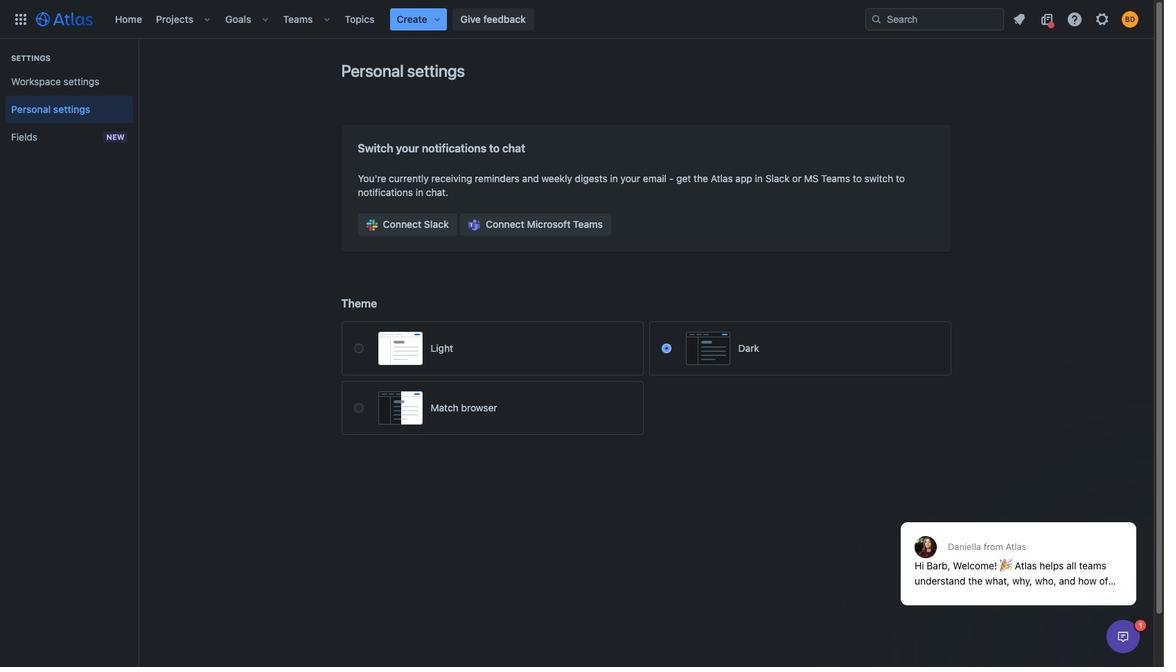 Task type: vqa. For each thing, say whether or not it's contained in the screenshot.
second the close tag "icon" from left
no



Task type: locate. For each thing, give the bounding box(es) containing it.
dialog
[[894, 489, 1144, 616], [1107, 620, 1140, 654]]

notifications image
[[1011, 11, 1028, 27]]

top element
[[8, 0, 866, 38]]

1 vertical spatial dialog
[[1107, 620, 1140, 654]]

None search field
[[866, 8, 1004, 30]]

Search field
[[866, 8, 1004, 30]]

dark image
[[686, 332, 730, 365]]

group
[[6, 39, 133, 155]]

switch to... image
[[12, 11, 29, 27]]

match browser image
[[378, 392, 423, 425]]

slack image
[[366, 220, 377, 231]]

None radio
[[354, 344, 364, 354], [354, 403, 364, 413], [354, 344, 364, 354], [354, 403, 364, 413]]

banner
[[0, 0, 1154, 39]]

help image
[[1067, 11, 1083, 27]]



Task type: describe. For each thing, give the bounding box(es) containing it.
microsoft teams image
[[468, 220, 480, 231]]

account image
[[1122, 11, 1139, 27]]

search image
[[871, 14, 882, 25]]

settings image
[[1095, 11, 1111, 27]]

0 vertical spatial dialog
[[894, 489, 1144, 616]]

light image
[[378, 332, 423, 365]]



